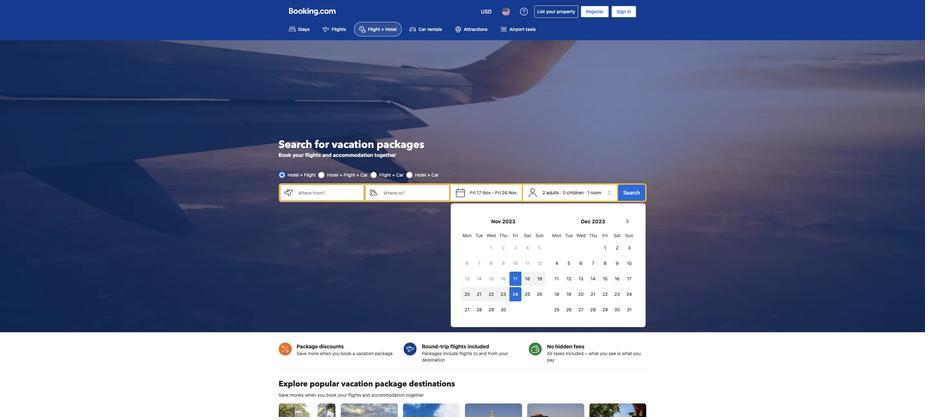 Task type: describe. For each thing, give the bounding box(es) containing it.
register link
[[581, 6, 609, 17]]

2 horizontal spatial nov
[[509, 190, 517, 196]]

2 · from the left
[[585, 190, 586, 196]]

10 Dec 2023 checkbox
[[623, 257, 635, 271]]

2 Dec 2023 checkbox
[[611, 241, 623, 255]]

18 Nov 2023 checkbox
[[522, 272, 534, 286]]

fri up 1 checkbox
[[603, 233, 608, 238]]

21 Dec 2023 checkbox
[[587, 288, 599, 302]]

you right is
[[633, 351, 641, 357]]

list your property link
[[534, 5, 578, 18]]

hotel for hotel + car
[[415, 172, 426, 178]]

flights inside explore popular vacation package destinations save money when you book your flights and accommodation together
[[348, 393, 361, 398]]

rentals
[[427, 27, 442, 32]]

nov 2023
[[491, 219, 516, 225]]

you inside 'package discounts save more when you book a vacation package'
[[332, 351, 340, 357]]

taxes
[[554, 351, 565, 357]]

4 for the 4 nov 2023 option
[[526, 245, 529, 251]]

a
[[353, 351, 355, 357]]

more
[[308, 351, 319, 357]]

wed for dec 2023
[[576, 233, 586, 238]]

stays link
[[284, 22, 315, 37]]

14 for 14 dec 2023 checkbox at right
[[591, 276, 596, 282]]

22 cell
[[485, 286, 497, 302]]

27 for 27 checkbox at right bottom
[[578, 307, 584, 313]]

flight + car
[[379, 172, 404, 178]]

sign in
[[617, 9, 631, 14]]

13 Nov 2023 checkbox
[[461, 272, 473, 286]]

0
[[563, 190, 566, 196]]

23 cell
[[497, 286, 509, 302]]

3 for dec 2023
[[628, 245, 631, 251]]

28 for 28 dec 2023 checkbox
[[590, 307, 596, 313]]

26 Nov 2023 checkbox
[[534, 288, 546, 302]]

sun for nov 2023
[[536, 233, 544, 238]]

0 horizontal spatial 17
[[477, 190, 481, 196]]

12 for 12 dec 2023 option
[[567, 276, 571, 282]]

8 for 8 dec 2023 "option"
[[604, 261, 607, 266]]

22 for 22 checkbox on the bottom of the page
[[603, 292, 608, 297]]

7 Dec 2023 checkbox
[[587, 257, 599, 271]]

12 Dec 2023 checkbox
[[563, 272, 575, 286]]

30 Nov 2023 checkbox
[[497, 303, 509, 317]]

together inside search for vacation packages book your flights and accommodation together
[[374, 152, 396, 158]]

list
[[537, 9, 545, 14]]

21 cell
[[473, 286, 485, 302]]

8 Nov 2023 checkbox
[[485, 257, 497, 271]]

14 for 14 option
[[477, 276, 482, 282]]

save inside 'package discounts save more when you book a vacation package'
[[297, 351, 307, 357]]

dec 2023
[[581, 219, 605, 225]]

search button
[[618, 185, 645, 201]]

hotel + car
[[415, 172, 439, 178]]

destination
[[422, 358, 445, 363]]

2 what from the left
[[622, 351, 632, 357]]

2 adults · 0 children · 1 room
[[543, 190, 601, 196]]

7 for 7 dec 2023 checkbox
[[592, 261, 594, 266]]

packages
[[422, 351, 442, 357]]

vacation for package
[[341, 379, 373, 390]]

1 10 from the left
[[513, 261, 518, 266]]

11 for 11 dec 2023 option
[[555, 276, 559, 282]]

29 for 29 nov 2023 checkbox
[[489, 307, 494, 313]]

7 Nov 2023 checkbox
[[473, 257, 485, 271]]

save inside explore popular vacation package destinations save money when you book your flights and accommodation together
[[279, 393, 289, 398]]

29 Nov 2023 checkbox
[[485, 303, 497, 317]]

20 Dec 2023 checkbox
[[575, 288, 587, 302]]

discounts
[[319, 344, 344, 350]]

20 cell
[[461, 286, 473, 302]]

for
[[315, 138, 329, 152]]

taxis
[[526, 27, 536, 32]]

trip
[[440, 344, 449, 350]]

car rentals
[[419, 27, 442, 32]]

1 horizontal spatial nov
[[491, 219, 501, 225]]

all
[[547, 351, 552, 357]]

17 for 17 checkbox
[[513, 276, 518, 282]]

book inside 'package discounts save more when you book a vacation package'
[[341, 351, 351, 357]]

list your property
[[537, 9, 575, 14]]

package discounts save more when you book a vacation package
[[297, 344, 393, 357]]

pay
[[547, 358, 555, 363]]

flights
[[332, 27, 346, 32]]

flights link
[[318, 22, 351, 37]]

and inside "round-trip flights included packages include flights to and from your destination"
[[479, 351, 487, 357]]

5 Dec 2023 checkbox
[[563, 257, 575, 271]]

14 Dec 2023 checkbox
[[587, 272, 599, 286]]

you inside explore popular vacation package destinations save money when you book your flights and accommodation together
[[318, 393, 325, 398]]

your inside search for vacation packages book your flights and accommodation together
[[293, 152, 304, 158]]

+ for flight + hotel
[[381, 27, 384, 32]]

16 for 16 dec 2023 checkbox
[[615, 276, 620, 282]]

1 Nov 2023 checkbox
[[485, 241, 497, 255]]

explore popular vacation package destinations save money when you book your flights and accommodation together
[[279, 379, 455, 398]]

24 Nov 2023 checkbox
[[509, 288, 522, 302]]

25 for 25 dec 2023 checkbox
[[554, 307, 560, 313]]

mon for nov
[[463, 233, 472, 238]]

+ for hotel + flight + car
[[340, 172, 342, 178]]

+ for hotel + car
[[428, 172, 430, 178]]

22 Nov 2023 checkbox
[[485, 288, 497, 302]]

included inside no hidden fees all taxes included – what you see is what you pay
[[566, 351, 584, 357]]

accommodation inside explore popular vacation package destinations save money when you book your flights and accommodation together
[[371, 393, 405, 398]]

explore
[[279, 379, 308, 390]]

11 Dec 2023 checkbox
[[551, 272, 563, 286]]

book
[[279, 152, 291, 158]]

popular
[[310, 379, 339, 390]]

airport
[[510, 27, 525, 32]]

no hidden fees all taxes included – what you see is what you pay
[[547, 344, 641, 363]]

10 Nov 2023 checkbox
[[509, 257, 522, 271]]

8 for 8 checkbox
[[490, 261, 493, 266]]

3 for nov 2023
[[514, 245, 517, 251]]

31
[[627, 307, 632, 313]]

30 for the 30 nov 2023 'option'
[[501, 307, 506, 313]]

8 Dec 2023 checkbox
[[599, 257, 611, 271]]

stays
[[298, 27, 310, 32]]

6 for 6 nov 2023 option
[[466, 261, 469, 266]]

round-
[[422, 344, 440, 350]]

sign in link
[[611, 6, 636, 17]]

no
[[547, 344, 554, 350]]

2 for dec 2023
[[616, 245, 619, 251]]

2023 for nov 2023
[[502, 219, 516, 225]]

search for search
[[623, 190, 640, 196]]

search for vacation packages book your flights and accommodation together
[[279, 138, 424, 158]]

3 Nov 2023 checkbox
[[509, 241, 522, 255]]

23 for 23 checkbox
[[615, 292, 620, 297]]

when inside explore popular vacation package destinations save money when you book your flights and accommodation together
[[305, 393, 316, 398]]

register
[[586, 9, 604, 14]]

see
[[609, 351, 616, 357]]

flight + hotel link
[[354, 22, 402, 37]]

29 for 29 option
[[602, 307, 608, 313]]

25 Nov 2023 checkbox
[[522, 288, 534, 302]]

thu for dec
[[589, 233, 597, 238]]

airport taxis
[[510, 27, 536, 32]]

13 for 13 option
[[465, 276, 470, 282]]

26 Dec 2023 checkbox
[[563, 303, 575, 317]]

11 Nov 2023 checkbox
[[522, 257, 534, 271]]

5 for 5 dec 2023 checkbox
[[568, 261, 570, 266]]

fri 17 nov - fri 24 nov
[[470, 190, 517, 196]]

0 horizontal spatial nov
[[483, 190, 491, 196]]

package inside 'package discounts save more when you book a vacation package'
[[375, 351, 393, 357]]

24 Dec 2023 checkbox
[[623, 288, 635, 302]]

25 Dec 2023 checkbox
[[551, 303, 563, 317]]

5 Nov 2023 checkbox
[[534, 241, 546, 255]]

25 for the 25 checkbox
[[525, 292, 530, 297]]

24 for 24 option
[[627, 292, 632, 297]]

26 for 26 option
[[566, 307, 572, 313]]

27 for 27 nov 2023 option
[[465, 307, 470, 313]]

1 Dec 2023 checkbox
[[599, 241, 611, 255]]

dec
[[581, 219, 591, 225]]

flight + hotel
[[368, 27, 397, 32]]

12 Nov 2023 checkbox
[[534, 257, 546, 271]]

0 horizontal spatial 24
[[502, 190, 507, 196]]

9 for 9 checkbox
[[616, 261, 619, 266]]

grid for dec
[[551, 229, 635, 317]]

package
[[297, 344, 318, 350]]

9 Dec 2023 checkbox
[[611, 257, 623, 271]]

include
[[443, 351, 458, 357]]

fri right -
[[495, 190, 501, 196]]

1 for dec 2023
[[604, 245, 606, 251]]

23 Dec 2023 checkbox
[[611, 288, 623, 302]]

3 Dec 2023 checkbox
[[623, 241, 635, 255]]

13 Dec 2023 checkbox
[[575, 272, 587, 286]]



Task type: vqa. For each thing, say whether or not it's contained in the screenshot.


Task type: locate. For each thing, give the bounding box(es) containing it.
sat up the 2 checkbox
[[614, 233, 621, 238]]

7 inside "checkbox"
[[478, 261, 481, 266]]

28 inside option
[[477, 307, 482, 313]]

1 22 from the left
[[489, 292, 494, 297]]

together
[[374, 152, 396, 158], [406, 393, 424, 398]]

1 left the 2 nov 2023 checkbox
[[490, 245, 492, 251]]

20 right 19 dec 2023 option
[[578, 292, 584, 297]]

2 mon from the left
[[552, 233, 561, 238]]

5 right 4 dec 2023 option
[[568, 261, 570, 266]]

round-trip flights included packages include flights to and from your destination
[[422, 344, 508, 363]]

30
[[501, 307, 506, 313], [614, 307, 620, 313]]

24 right 23 nov 2023 option
[[513, 292, 518, 297]]

0 vertical spatial book
[[341, 351, 351, 357]]

30 for 30 dec 2023 option
[[614, 307, 620, 313]]

16 for 16 checkbox
[[501, 276, 506, 282]]

1 horizontal spatial 24
[[513, 292, 518, 297]]

you down discounts
[[332, 351, 340, 357]]

13 inside option
[[465, 276, 470, 282]]

1 horizontal spatial 12
[[567, 276, 571, 282]]

2 wed from the left
[[576, 233, 586, 238]]

hotel for hotel + flight + car
[[327, 172, 338, 178]]

search for search for vacation packages book your flights and accommodation together
[[279, 138, 312, 152]]

11
[[526, 261, 530, 266], [555, 276, 559, 282]]

11 inside option
[[555, 276, 559, 282]]

grid for nov
[[461, 229, 546, 317]]

+ for hotel + flight
[[300, 172, 303, 178]]

3
[[514, 245, 517, 251], [628, 245, 631, 251]]

0 horizontal spatial sun
[[536, 233, 544, 238]]

1 horizontal spatial 18
[[554, 292, 559, 297]]

1 tue from the left
[[475, 233, 483, 238]]

1 for nov 2023
[[490, 245, 492, 251]]

21
[[477, 292, 482, 297], [591, 292, 595, 297]]

16 right 15 option
[[615, 276, 620, 282]]

flights inside search for vacation packages book your flights and accommodation together
[[305, 152, 321, 158]]

usd
[[481, 9, 492, 15]]

sat for dec 2023
[[614, 233, 621, 238]]

thu up the 2 nov 2023 checkbox
[[499, 233, 507, 238]]

27 Dec 2023 checkbox
[[575, 303, 587, 317]]

1 · from the left
[[560, 190, 562, 196]]

22 inside 'checkbox'
[[489, 292, 494, 297]]

1 6 from the left
[[466, 261, 469, 266]]

9 Nov 2023 checkbox
[[497, 257, 509, 271]]

18 for 18 "option" at the right
[[525, 276, 530, 282]]

0 vertical spatial search
[[279, 138, 312, 152]]

2 13 from the left
[[579, 276, 583, 282]]

12 for 12 option
[[537, 261, 542, 266]]

11 inside checkbox
[[526, 261, 530, 266]]

17 Nov 2023 checkbox
[[509, 272, 522, 286]]

1 16 from the left
[[501, 276, 506, 282]]

mon up 6 nov 2023 option
[[463, 233, 472, 238]]

2023 up the 2 nov 2023 checkbox
[[502, 219, 516, 225]]

1 30 from the left
[[501, 307, 506, 313]]

27 Nov 2023 checkbox
[[461, 303, 473, 317]]

2 29 from the left
[[602, 307, 608, 313]]

24 cell
[[509, 286, 522, 302]]

sat up the 4 nov 2023 option
[[524, 233, 531, 238]]

your right from
[[499, 351, 508, 357]]

23 inside option
[[501, 292, 506, 297]]

you left see
[[600, 351, 608, 357]]

19 right 18 "option" at the right
[[537, 276, 542, 282]]

0 vertical spatial package
[[375, 351, 393, 357]]

19 Dec 2023 checkbox
[[563, 288, 575, 302]]

and inside explore popular vacation package destinations save money when you book your flights and accommodation together
[[362, 393, 370, 398]]

4 Dec 2023 checkbox
[[551, 257, 563, 271]]

19 for 19 dec 2023 option
[[567, 292, 571, 297]]

29 right 28 option
[[489, 307, 494, 313]]

grid
[[461, 229, 546, 317], [551, 229, 635, 317]]

1 horizontal spatial 2
[[543, 190, 545, 196]]

15 Nov 2023 checkbox
[[485, 272, 497, 286]]

adults
[[546, 190, 559, 196]]

25 right 24 checkbox
[[525, 292, 530, 297]]

1 horizontal spatial and
[[362, 393, 370, 398]]

2 horizontal spatial and
[[479, 351, 487, 357]]

0 horizontal spatial wed
[[487, 233, 496, 238]]

23
[[501, 292, 506, 297], [615, 292, 620, 297]]

vacation inside explore popular vacation package destinations save money when you book your flights and accommodation together
[[341, 379, 373, 390]]

8 inside "option"
[[604, 261, 607, 266]]

1 horizontal spatial 1
[[587, 190, 589, 196]]

book
[[341, 351, 351, 357], [326, 393, 337, 398]]

sat
[[524, 233, 531, 238], [614, 233, 621, 238]]

0 vertical spatial 12
[[537, 261, 542, 266]]

21 inside 21 nov 2023 checkbox
[[477, 292, 482, 297]]

2 27 from the left
[[578, 307, 584, 313]]

1 sun from the left
[[536, 233, 544, 238]]

book left a
[[341, 351, 351, 357]]

8 inside checkbox
[[490, 261, 493, 266]]

15 for 15 option
[[603, 276, 608, 282]]

save left money
[[279, 393, 289, 398]]

1 horizontal spatial when
[[320, 351, 331, 357]]

17 right 16 checkbox
[[513, 276, 518, 282]]

mon for dec
[[552, 233, 561, 238]]

4 right 3 option
[[526, 245, 529, 251]]

30 right 29 nov 2023 checkbox
[[501, 307, 506, 313]]

22 inside checkbox
[[603, 292, 608, 297]]

3 right the 2 checkbox
[[628, 245, 631, 251]]

23 inside checkbox
[[615, 292, 620, 297]]

0 horizontal spatial 21
[[477, 292, 482, 297]]

2 tue from the left
[[565, 233, 573, 238]]

vacation right a
[[356, 351, 374, 357]]

1 horizontal spatial 23
[[615, 292, 620, 297]]

room
[[591, 190, 601, 196]]

28 Nov 2023 checkbox
[[473, 303, 485, 317]]

tue up 5 dec 2023 checkbox
[[565, 233, 573, 238]]

package
[[375, 351, 393, 357], [375, 379, 407, 390]]

1 horizontal spatial 9
[[616, 261, 619, 266]]

2 30 from the left
[[614, 307, 620, 313]]

11 for 11 nov 2023 checkbox
[[526, 261, 530, 266]]

1 horizontal spatial mon
[[552, 233, 561, 238]]

wed down dec
[[576, 233, 586, 238]]

25
[[525, 292, 530, 297], [554, 307, 560, 313]]

2 sun from the left
[[625, 233, 633, 238]]

search inside button
[[623, 190, 640, 196]]

5 for 5 checkbox
[[538, 245, 541, 251]]

1 vertical spatial search
[[623, 190, 640, 196]]

26 right 25 dec 2023 checkbox
[[566, 307, 572, 313]]

money
[[290, 393, 304, 398]]

1 vertical spatial book
[[326, 393, 337, 398]]

1 horizontal spatial grid
[[551, 229, 635, 317]]

when down discounts
[[320, 351, 331, 357]]

1 27 from the left
[[465, 307, 470, 313]]

2 for nov 2023
[[502, 245, 505, 251]]

26 right the 25 checkbox
[[537, 292, 542, 297]]

1 vertical spatial 12
[[567, 276, 571, 282]]

13
[[465, 276, 470, 282], [579, 276, 583, 282]]

your inside explore popular vacation package destinations save money when you book your flights and accommodation together
[[338, 393, 347, 398]]

0 horizontal spatial and
[[322, 152, 332, 158]]

8 right 7 nov 2023 "checkbox"
[[490, 261, 493, 266]]

31 Dec 2023 checkbox
[[623, 303, 635, 317]]

1
[[587, 190, 589, 196], [490, 245, 492, 251], [604, 245, 606, 251]]

1 inside checkbox
[[604, 245, 606, 251]]

14 Nov 2023 checkbox
[[473, 272, 485, 286]]

18 for 18 option
[[554, 292, 559, 297]]

10
[[513, 261, 518, 266], [627, 261, 632, 266]]

tue up 7 nov 2023 "checkbox"
[[475, 233, 483, 238]]

thu
[[499, 233, 507, 238], [589, 233, 597, 238]]

1 inside option
[[490, 245, 492, 251]]

1 vertical spatial 11
[[555, 276, 559, 282]]

0 horizontal spatial sat
[[524, 233, 531, 238]]

18
[[525, 276, 530, 282], [554, 292, 559, 297]]

attractions
[[464, 27, 488, 32]]

5
[[538, 245, 541, 251], [568, 261, 570, 266]]

22 Dec 2023 checkbox
[[599, 288, 611, 302]]

2023
[[502, 219, 516, 225], [592, 219, 605, 225]]

vacation down a
[[341, 379, 373, 390]]

sun
[[536, 233, 544, 238], [625, 233, 633, 238]]

0 horizontal spatial 9
[[502, 261, 505, 266]]

2 vertical spatial and
[[362, 393, 370, 398]]

0 horizontal spatial mon
[[463, 233, 472, 238]]

1 vertical spatial vacation
[[356, 351, 374, 357]]

20 inside cell
[[464, 292, 470, 297]]

car
[[419, 27, 426, 32], [360, 172, 368, 178], [396, 172, 404, 178], [432, 172, 439, 178]]

–
[[585, 351, 587, 357]]

6 inside checkbox
[[580, 261, 582, 266]]

13 inside checkbox
[[579, 276, 583, 282]]

nov up 1 option at bottom right
[[491, 219, 501, 225]]

package inside explore popular vacation package destinations save money when you book your flights and accommodation together
[[375, 379, 407, 390]]

2023 for dec 2023
[[592, 219, 605, 225]]

and inside search for vacation packages book your flights and accommodation together
[[322, 152, 332, 158]]

2 9 from the left
[[616, 261, 619, 266]]

6 Dec 2023 checkbox
[[575, 257, 587, 271]]

7 right 6 nov 2023 option
[[478, 261, 481, 266]]

18 inside 18 option
[[554, 292, 559, 297]]

included down 'fees'
[[566, 351, 584, 357]]

tue for nov
[[475, 233, 483, 238]]

-
[[492, 190, 494, 196]]

19 for 19 nov 2023 checkbox at right bottom
[[537, 276, 542, 282]]

1 horizontal spatial 19
[[567, 292, 571, 297]]

3 inside option
[[514, 245, 517, 251]]

1 vertical spatial 18
[[554, 292, 559, 297]]

2 16 from the left
[[615, 276, 620, 282]]

0 horizontal spatial thu
[[499, 233, 507, 238]]

0 horizontal spatial 7
[[478, 261, 481, 266]]

hotel + flight
[[288, 172, 316, 178]]

15 right 14 option
[[489, 276, 494, 282]]

23 for 23 nov 2023 option
[[501, 292, 506, 297]]

2 horizontal spatial 2
[[616, 245, 619, 251]]

mon up 4 dec 2023 option
[[552, 233, 561, 238]]

1 7 from the left
[[478, 261, 481, 266]]

1 thu from the left
[[499, 233, 507, 238]]

1 horizontal spatial 7
[[592, 261, 594, 266]]

1 horizontal spatial 29
[[602, 307, 608, 313]]

1 horizontal spatial included
[[566, 351, 584, 357]]

2 22 from the left
[[603, 292, 608, 297]]

sat for nov 2023
[[524, 233, 531, 238]]

vacation inside search for vacation packages book your flights and accommodation together
[[332, 138, 374, 152]]

1 29 from the left
[[489, 307, 494, 313]]

9
[[502, 261, 505, 266], [616, 261, 619, 266]]

vacation for packages
[[332, 138, 374, 152]]

tue
[[475, 233, 483, 238], [565, 233, 573, 238]]

6 Nov 2023 checkbox
[[461, 257, 473, 271]]

2 horizontal spatial 17
[[627, 276, 632, 282]]

2 Nov 2023 checkbox
[[497, 241, 509, 255]]

fri left -
[[470, 190, 476, 196]]

9 right 8 dec 2023 "option"
[[616, 261, 619, 266]]

1 21 from the left
[[477, 292, 482, 297]]

booking.com online hotel reservations image
[[289, 8, 335, 15]]

car rentals link
[[404, 22, 447, 37]]

24 right 23 checkbox
[[627, 292, 632, 297]]

2 grid from the left
[[551, 229, 635, 317]]

21 Nov 2023 checkbox
[[473, 288, 485, 302]]

25 left 26 option
[[554, 307, 560, 313]]

1 horizontal spatial 21
[[591, 292, 595, 297]]

1 horizontal spatial 4
[[555, 261, 558, 266]]

2 7 from the left
[[592, 261, 594, 266]]

2 sat from the left
[[614, 233, 621, 238]]

22 right 21 dec 2023 "option"
[[603, 292, 608, 297]]

1 horizontal spatial 10
[[627, 261, 632, 266]]

1 horizontal spatial 8
[[604, 261, 607, 266]]

1 2023 from the left
[[502, 219, 516, 225]]

wed for nov 2023
[[487, 233, 496, 238]]

0 horizontal spatial 20
[[464, 292, 470, 297]]

you
[[332, 351, 340, 357], [600, 351, 608, 357], [633, 351, 641, 357], [318, 393, 325, 398]]

2 6 from the left
[[580, 261, 582, 266]]

together down destinations
[[406, 393, 424, 398]]

tue for dec
[[565, 233, 573, 238]]

to
[[474, 351, 478, 357]]

vacation inside 'package discounts save more when you book a vacation package'
[[356, 351, 374, 357]]

19 cell
[[534, 271, 546, 286]]

2 inside the 2 nov 2023 checkbox
[[502, 245, 505, 251]]

0 horizontal spatial 22
[[489, 292, 494, 297]]

1 20 from the left
[[464, 292, 470, 297]]

7 for 7 nov 2023 "checkbox"
[[478, 261, 481, 266]]

2 vertical spatial vacation
[[341, 379, 373, 390]]

15 for 15 nov 2023 option
[[489, 276, 494, 282]]

24 inside checkbox
[[513, 292, 518, 297]]

14 left 15 option
[[591, 276, 596, 282]]

hotel
[[385, 27, 397, 32], [288, 172, 299, 178], [327, 172, 338, 178], [415, 172, 426, 178]]

2
[[543, 190, 545, 196], [502, 245, 505, 251], [616, 245, 619, 251]]

hotel for hotel + flight
[[288, 172, 299, 178]]

1 mon from the left
[[463, 233, 472, 238]]

Where to? field
[[378, 185, 450, 201]]

2 21 from the left
[[591, 292, 595, 297]]

12
[[537, 261, 542, 266], [567, 276, 571, 282]]

1 vertical spatial and
[[479, 351, 487, 357]]

accommodation inside search for vacation packages book your flights and accommodation together
[[333, 152, 373, 158]]

27
[[465, 307, 470, 313], [578, 307, 584, 313]]

1 3 from the left
[[514, 245, 517, 251]]

2 23 from the left
[[615, 292, 620, 297]]

0 horizontal spatial 4
[[526, 245, 529, 251]]

24 right -
[[502, 190, 507, 196]]

17 inside checkbox
[[513, 276, 518, 282]]

5 right the 4 nov 2023 option
[[538, 245, 541, 251]]

23 right 22 checkbox on the bottom of the page
[[615, 292, 620, 297]]

29 inside option
[[602, 307, 608, 313]]

24
[[502, 190, 507, 196], [513, 292, 518, 297], [627, 292, 632, 297]]

22 right 21 nov 2023 checkbox
[[489, 292, 494, 297]]

8 right 7 dec 2023 checkbox
[[604, 261, 607, 266]]

12 right 11 nov 2023 checkbox
[[537, 261, 542, 266]]

0 horizontal spatial 27
[[465, 307, 470, 313]]

2 inside the 2 checkbox
[[616, 245, 619, 251]]

14 right 13 option
[[477, 276, 482, 282]]

0 horizontal spatial included
[[468, 344, 489, 350]]

1 vertical spatial accommodation
[[371, 393, 405, 398]]

book inside explore popular vacation package destinations save money when you book your flights and accommodation together
[[326, 393, 337, 398]]

1 horizontal spatial 14
[[591, 276, 596, 282]]

thu down 'dec 2023' in the bottom of the page
[[589, 233, 597, 238]]

what
[[589, 351, 599, 357], [622, 351, 632, 357]]

0 vertical spatial vacation
[[332, 138, 374, 152]]

fri up 3 option
[[513, 233, 518, 238]]

11 right 10 checkbox
[[526, 261, 530, 266]]

airport taxis link
[[495, 22, 541, 37]]

2023 right dec
[[592, 219, 605, 225]]

19 left 20 checkbox
[[567, 292, 571, 297]]

0 horizontal spatial 30
[[501, 307, 506, 313]]

19 Nov 2023 checkbox
[[534, 272, 546, 286]]

sun for dec 2023
[[625, 233, 633, 238]]

attractions link
[[450, 22, 493, 37]]

19 inside checkbox
[[537, 276, 542, 282]]

6 inside option
[[466, 261, 469, 266]]

mon
[[463, 233, 472, 238], [552, 233, 561, 238]]

1 what from the left
[[589, 351, 599, 357]]

together inside explore popular vacation package destinations save money when you book your flights and accommodation together
[[406, 393, 424, 398]]

when
[[320, 351, 331, 357], [305, 393, 316, 398]]

4 Nov 2023 checkbox
[[522, 241, 534, 255]]

27 inside 27 nov 2023 option
[[465, 307, 470, 313]]

4 for 4 dec 2023 option
[[555, 261, 558, 266]]

18 Dec 2023 checkbox
[[551, 288, 563, 302]]

0 horizontal spatial ·
[[560, 190, 562, 196]]

your inside "round-trip flights included packages include flights to and from your destination"
[[499, 351, 508, 357]]

2 package from the top
[[375, 379, 407, 390]]

sign
[[617, 9, 626, 14]]

when inside 'package discounts save more when you book a vacation package'
[[320, 351, 331, 357]]

6
[[466, 261, 469, 266], [580, 261, 582, 266]]

book down popular
[[326, 393, 337, 398]]

29 inside checkbox
[[489, 307, 494, 313]]

1 horizontal spatial 28
[[590, 307, 596, 313]]

11 left 12 dec 2023 option
[[555, 276, 559, 282]]

0 horizontal spatial 12
[[537, 261, 542, 266]]

1 horizontal spatial 26
[[566, 307, 572, 313]]

when right money
[[305, 393, 316, 398]]

your right list
[[546, 9, 556, 14]]

vacation
[[332, 138, 374, 152], [356, 351, 374, 357], [341, 379, 373, 390]]

1 horizontal spatial 30
[[614, 307, 620, 313]]

27 left 28 option
[[465, 307, 470, 313]]

1 vertical spatial 26
[[566, 307, 572, 313]]

10 right 9 nov 2023 checkbox
[[513, 261, 518, 266]]

18 left 19 dec 2023 option
[[554, 292, 559, 297]]

21 inside 21 dec 2023 "option"
[[591, 292, 595, 297]]

1 horizontal spatial 2023
[[592, 219, 605, 225]]

17 inside option
[[627, 276, 632, 282]]

destinations
[[409, 379, 455, 390]]

1 horizontal spatial 22
[[603, 292, 608, 297]]

15 Dec 2023 checkbox
[[599, 272, 611, 286]]

nov
[[483, 190, 491, 196], [509, 190, 517, 196], [491, 219, 501, 225]]

0 vertical spatial save
[[297, 351, 307, 357]]

8
[[490, 261, 493, 266], [604, 261, 607, 266]]

2 left 'adults'
[[543, 190, 545, 196]]

0 vertical spatial 25
[[525, 292, 530, 297]]

from
[[488, 351, 498, 357]]

30 right 29 option
[[614, 307, 620, 313]]

17 cell
[[509, 271, 522, 286]]

included
[[468, 344, 489, 350], [566, 351, 584, 357]]

2 15 from the left
[[603, 276, 608, 282]]

20 Nov 2023 checkbox
[[461, 288, 473, 302]]

1 package from the top
[[375, 351, 393, 357]]

29 right 28 dec 2023 checkbox
[[602, 307, 608, 313]]

19
[[537, 276, 542, 282], [567, 292, 571, 297]]

3 inside checkbox
[[628, 245, 631, 251]]

13 for 13 checkbox
[[579, 276, 583, 282]]

1 15 from the left
[[489, 276, 494, 282]]

17 Dec 2023 checkbox
[[623, 272, 635, 286]]

2 thu from the left
[[589, 233, 597, 238]]

21 for 21 nov 2023 checkbox
[[477, 292, 482, 297]]

18 right 17 checkbox
[[525, 276, 530, 282]]

2 horizontal spatial 1
[[604, 245, 606, 251]]

usd button
[[477, 4, 496, 19]]

1 8 from the left
[[490, 261, 493, 266]]

1 13 from the left
[[465, 276, 470, 282]]

and
[[322, 152, 332, 158], [479, 351, 487, 357], [362, 393, 370, 398]]

0 vertical spatial together
[[374, 152, 396, 158]]

22 for the 22 nov 2023 'checkbox' in the right of the page
[[489, 292, 494, 297]]

7 inside checkbox
[[592, 261, 594, 266]]

24 inside option
[[627, 292, 632, 297]]

your right book
[[293, 152, 304, 158]]

0 horizontal spatial grid
[[461, 229, 546, 317]]

16 Nov 2023 checkbox
[[497, 272, 509, 286]]

28 right 27 nov 2023 option
[[477, 307, 482, 313]]

26
[[537, 292, 542, 297], [566, 307, 572, 313]]

1 horizontal spatial save
[[297, 351, 307, 357]]

21 for 21 dec 2023 "option"
[[591, 292, 595, 297]]

1 wed from the left
[[487, 233, 496, 238]]

1 horizontal spatial 6
[[580, 261, 582, 266]]

13 left 14 option
[[465, 276, 470, 282]]

17
[[477, 190, 481, 196], [513, 276, 518, 282], [627, 276, 632, 282]]

2 right 1 checkbox
[[616, 245, 619, 251]]

6 for 6 checkbox
[[580, 261, 582, 266]]

save down package
[[297, 351, 307, 357]]

car inside car rentals link
[[419, 27, 426, 32]]

1 grid from the left
[[461, 229, 546, 317]]

flights
[[305, 152, 321, 158], [450, 344, 466, 350], [459, 351, 472, 357], [348, 393, 361, 398]]

0 horizontal spatial tue
[[475, 233, 483, 238]]

18 cell
[[522, 271, 534, 286]]

is
[[617, 351, 621, 357]]

sun up 5 checkbox
[[536, 233, 544, 238]]

23 right the 22 nov 2023 'checkbox' in the right of the page
[[501, 292, 506, 297]]

what right is
[[622, 351, 632, 357]]

0 horizontal spatial 29
[[489, 307, 494, 313]]

17 for "17 dec 2023" option
[[627, 276, 632, 282]]

you down popular
[[318, 393, 325, 398]]

1 left room
[[587, 190, 589, 196]]

12 right 11 dec 2023 option
[[567, 276, 571, 282]]

nov left -
[[483, 190, 491, 196]]

17 left -
[[477, 190, 481, 196]]

1 horizontal spatial 11
[[555, 276, 559, 282]]

23 Nov 2023 checkbox
[[497, 288, 509, 302]]

0 horizontal spatial 10
[[513, 261, 518, 266]]

14 inside checkbox
[[591, 276, 596, 282]]

0 vertical spatial and
[[322, 152, 332, 158]]

4 left 5 dec 2023 checkbox
[[555, 261, 558, 266]]

thu for nov
[[499, 233, 507, 238]]

1 vertical spatial 19
[[567, 292, 571, 297]]

1 28 from the left
[[477, 307, 482, 313]]

included inside "round-trip flights included packages include flights to and from your destination"
[[468, 344, 489, 350]]

0 vertical spatial 18
[[525, 276, 530, 282]]

· right children
[[585, 190, 586, 196]]

children
[[567, 190, 584, 196]]

0 vertical spatial 11
[[526, 261, 530, 266]]

1 horizontal spatial 13
[[579, 276, 583, 282]]

24 for 24 checkbox
[[513, 292, 518, 297]]

1 horizontal spatial 20
[[578, 292, 584, 297]]

1 sat from the left
[[524, 233, 531, 238]]

28 Dec 2023 checkbox
[[587, 303, 599, 317]]

your
[[546, 9, 556, 14], [293, 152, 304, 158], [499, 351, 508, 357], [338, 393, 347, 398]]

0 horizontal spatial search
[[279, 138, 312, 152]]

15 right 14 dec 2023 checkbox at right
[[603, 276, 608, 282]]

2 right 1 option at bottom right
[[502, 245, 505, 251]]

1 left the 2 checkbox
[[604, 245, 606, 251]]

save
[[297, 351, 307, 357], [279, 393, 289, 398]]

2 10 from the left
[[627, 261, 632, 266]]

hotel + flight + car
[[327, 172, 368, 178]]

16
[[501, 276, 506, 282], [615, 276, 620, 282]]

· left 0
[[560, 190, 562, 196]]

packages
[[377, 138, 424, 152]]

together down packages
[[374, 152, 396, 158]]

0 horizontal spatial 13
[[465, 276, 470, 282]]

0 horizontal spatial 5
[[538, 245, 541, 251]]

wed up 1 option at bottom right
[[487, 233, 496, 238]]

2 20 from the left
[[578, 292, 584, 297]]

1 horizontal spatial search
[[623, 190, 640, 196]]

1 vertical spatial together
[[406, 393, 424, 398]]

28
[[477, 307, 482, 313], [590, 307, 596, 313]]

9 for 9 nov 2023 checkbox
[[502, 261, 505, 266]]

0 horizontal spatial 6
[[466, 261, 469, 266]]

included up to in the bottom of the page
[[468, 344, 489, 350]]

2 8 from the left
[[604, 261, 607, 266]]

18 inside 18 "option"
[[525, 276, 530, 282]]

1 14 from the left
[[477, 276, 482, 282]]

28 inside checkbox
[[590, 307, 596, 313]]

1 horizontal spatial sat
[[614, 233, 621, 238]]

10 right 9 checkbox
[[627, 261, 632, 266]]

1 horizontal spatial together
[[406, 393, 424, 398]]

flight
[[368, 27, 380, 32], [304, 172, 316, 178], [344, 172, 355, 178], [379, 172, 391, 178]]

+ for flight + car
[[392, 172, 395, 178]]

2 3 from the left
[[628, 245, 631, 251]]

29 Dec 2023 checkbox
[[599, 303, 611, 317]]

Where from? field
[[293, 185, 364, 201]]

30 Dec 2023 checkbox
[[611, 303, 623, 317]]

17 right 16 dec 2023 checkbox
[[627, 276, 632, 282]]

20
[[464, 292, 470, 297], [578, 292, 584, 297]]

7
[[478, 261, 481, 266], [592, 261, 594, 266]]

0 horizontal spatial 19
[[537, 276, 542, 282]]

6 left 7 nov 2023 "checkbox"
[[466, 261, 469, 266]]

0 vertical spatial 4
[[526, 245, 529, 251]]

1 9 from the left
[[502, 261, 505, 266]]

1 23 from the left
[[501, 292, 506, 297]]

1 horizontal spatial 3
[[628, 245, 631, 251]]

29
[[489, 307, 494, 313], [602, 307, 608, 313]]

0 vertical spatial 26
[[537, 292, 542, 297]]

9 left 10 checkbox
[[502, 261, 505, 266]]

fees
[[574, 344, 585, 350]]

accommodation
[[333, 152, 373, 158], [371, 393, 405, 398]]

6 left 7 dec 2023 checkbox
[[580, 261, 582, 266]]

14 inside option
[[477, 276, 482, 282]]

30 inside option
[[614, 307, 620, 313]]

2 14 from the left
[[591, 276, 596, 282]]

property
[[557, 9, 575, 14]]

0 horizontal spatial 15
[[489, 276, 494, 282]]

19 inside option
[[567, 292, 571, 297]]

in
[[627, 9, 631, 14]]

20 left 21 nov 2023 checkbox
[[464, 292, 470, 297]]

0 horizontal spatial 2
[[502, 245, 505, 251]]

wed
[[487, 233, 496, 238], [576, 233, 586, 238]]

30 inside 'option'
[[501, 307, 506, 313]]

26 for 26 nov 2023 option
[[537, 292, 542, 297]]

7 right 6 checkbox
[[592, 261, 594, 266]]

vacation up hotel + flight + car
[[332, 138, 374, 152]]

search inside search for vacation packages book your flights and accommodation together
[[279, 138, 312, 152]]

27 inside 27 checkbox
[[578, 307, 584, 313]]

16 Dec 2023 checkbox
[[611, 272, 623, 286]]

0 horizontal spatial 28
[[477, 307, 482, 313]]

2 2023 from the left
[[592, 219, 605, 225]]

28 for 28 option
[[477, 307, 482, 313]]

1 horizontal spatial wed
[[576, 233, 586, 238]]

+
[[381, 27, 384, 32], [300, 172, 303, 178], [340, 172, 342, 178], [356, 172, 359, 178], [392, 172, 395, 178], [428, 172, 430, 178]]

1 vertical spatial when
[[305, 393, 316, 398]]

2 28 from the left
[[590, 307, 596, 313]]

0 horizontal spatial 18
[[525, 276, 530, 282]]

4
[[526, 245, 529, 251], [555, 261, 558, 266]]

27 right 26 option
[[578, 307, 584, 313]]

hidden
[[555, 344, 573, 350]]



